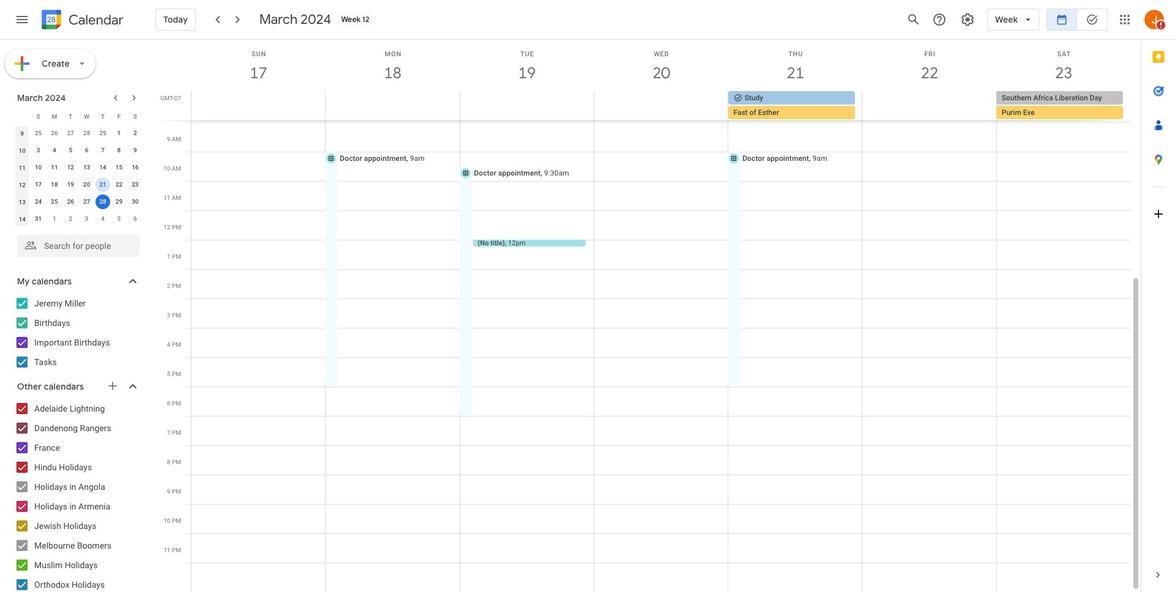 Task type: describe. For each thing, give the bounding box(es) containing it.
march 2024 grid
[[12, 108, 143, 228]]

21 element
[[96, 178, 110, 192]]

17 element
[[31, 178, 46, 192]]

28, today element
[[96, 195, 110, 209]]

february 28 element
[[79, 126, 94, 141]]

9 element
[[128, 143, 143, 158]]

1 element
[[112, 126, 126, 141]]

other calendars list
[[2, 399, 152, 593]]

heading inside calendar 'element'
[[66, 13, 124, 27]]

24 element
[[31, 195, 46, 209]]

column header inside the march 2024 grid
[[14, 108, 30, 125]]

february 25 element
[[31, 126, 46, 141]]

20 element
[[79, 178, 94, 192]]

26 element
[[63, 195, 78, 209]]

row group inside the march 2024 grid
[[14, 125, 143, 228]]

10 element
[[31, 160, 46, 175]]

Search for people text field
[[24, 235, 132, 257]]

4 element
[[47, 143, 62, 158]]

my calendars list
[[2, 294, 152, 372]]



Task type: vqa. For each thing, say whether or not it's contained in the screenshot.
'cell'
yes



Task type: locate. For each thing, give the bounding box(es) containing it.
22 element
[[112, 178, 126, 192]]

19 element
[[63, 178, 78, 192]]

calendar element
[[39, 7, 124, 34]]

15 element
[[112, 160, 126, 175]]

row group
[[14, 125, 143, 228]]

6 element
[[79, 143, 94, 158]]

row
[[186, 91, 1141, 121], [14, 108, 143, 125], [14, 125, 143, 142], [14, 142, 143, 159], [14, 159, 143, 176], [14, 176, 143, 193], [14, 193, 143, 211], [14, 211, 143, 228]]

april 4 element
[[96, 212, 110, 226]]

27 element
[[79, 195, 94, 209]]

11 element
[[47, 160, 62, 175]]

april 3 element
[[79, 212, 94, 226]]

add other calendars image
[[107, 380, 119, 392]]

2 element
[[128, 126, 143, 141]]

february 29 element
[[96, 126, 110, 141]]

7 element
[[96, 143, 110, 158]]

tab list
[[1142, 40, 1175, 558]]

april 2 element
[[63, 212, 78, 226]]

april 1 element
[[47, 212, 62, 226]]

grid
[[157, 40, 1141, 593]]

14 element
[[96, 160, 110, 175]]

february 27 element
[[63, 126, 78, 141]]

main drawer image
[[15, 12, 29, 27]]

february 26 element
[[47, 126, 62, 141]]

29 element
[[112, 195, 126, 209]]

8 element
[[112, 143, 126, 158]]

None search field
[[0, 230, 152, 257]]

25 element
[[47, 195, 62, 209]]

12 element
[[63, 160, 78, 175]]

18 element
[[47, 178, 62, 192]]

april 6 element
[[128, 212, 143, 226]]

april 5 element
[[112, 212, 126, 226]]

31 element
[[31, 212, 46, 226]]

column header
[[14, 108, 30, 125]]

settings menu image
[[960, 12, 975, 27]]

5 element
[[63, 143, 78, 158]]

3 element
[[31, 143, 46, 158]]

30 element
[[128, 195, 143, 209]]

13 element
[[79, 160, 94, 175]]

23 element
[[128, 178, 143, 192]]

16 element
[[128, 160, 143, 175]]

cell
[[192, 91, 326, 121], [326, 91, 460, 121], [460, 91, 594, 121], [594, 91, 728, 121], [728, 91, 862, 121], [862, 91, 996, 121], [996, 91, 1131, 121], [95, 176, 111, 193], [95, 193, 111, 211]]

heading
[[66, 13, 124, 27]]



